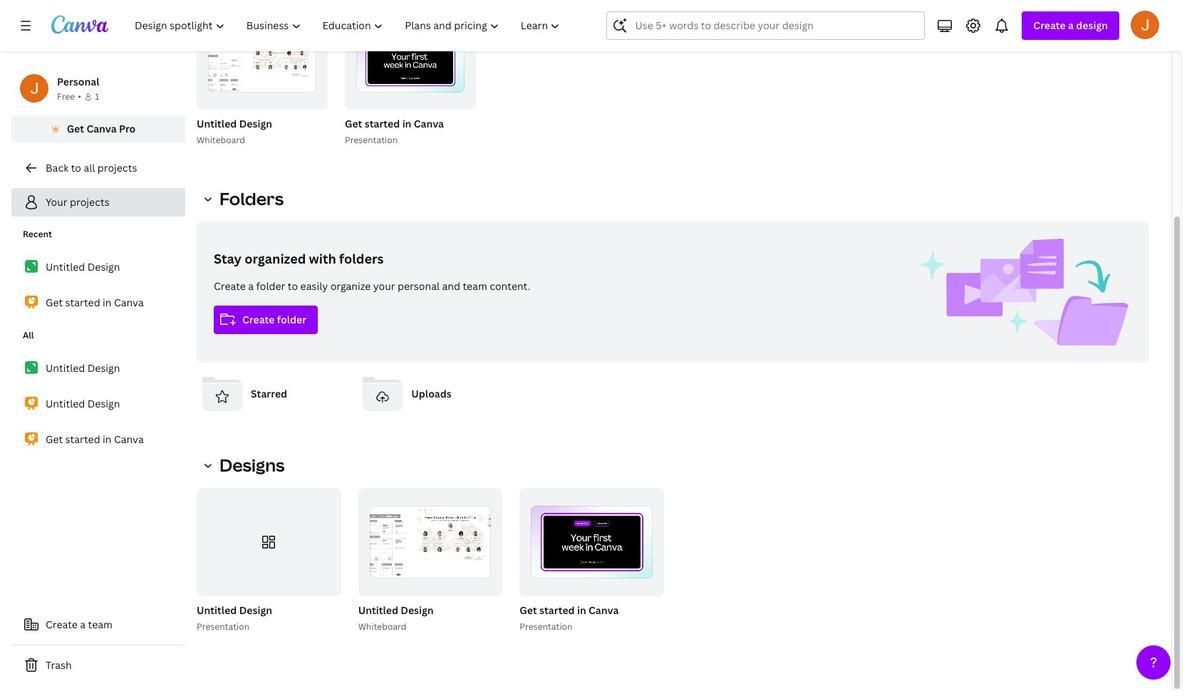 Task type: locate. For each thing, give the bounding box(es) containing it.
personal
[[398, 279, 440, 293]]

folder inside button
[[277, 313, 307, 327]]

2 untitled design link from the top
[[11, 354, 185, 384]]

a up trash link
[[80, 618, 86, 632]]

stay
[[214, 250, 242, 267]]

a inside dropdown button
[[1069, 19, 1074, 32]]

in
[[403, 117, 412, 130], [103, 296, 112, 309], [103, 433, 112, 446], [577, 604, 587, 617]]

free
[[57, 91, 75, 103]]

1 vertical spatial untitled design
[[46, 361, 120, 375]]

1 vertical spatial whiteboard
[[358, 621, 407, 633]]

untitled design
[[46, 260, 120, 274], [46, 361, 120, 375], [46, 397, 120, 411]]

create
[[1034, 19, 1066, 32], [214, 279, 246, 293], [242, 313, 275, 327], [46, 618, 78, 632]]

0 horizontal spatial team
[[88, 618, 113, 632]]

and
[[442, 279, 461, 293]]

organized
[[245, 250, 306, 267]]

get started in canva for 1st get started in canva link from the top of the page
[[46, 296, 144, 309]]

untitled design button for untitled
[[197, 602, 272, 620]]

untitled design presentation
[[197, 604, 272, 633]]

all
[[23, 329, 34, 342]]

projects
[[98, 161, 137, 175], [70, 195, 110, 209]]

1
[[95, 91, 99, 103], [439, 93, 443, 103]]

0 vertical spatial get started in canva presentation
[[345, 117, 444, 146]]

1 untitled design link from the top
[[11, 252, 185, 282]]

0 horizontal spatial whiteboard
[[197, 134, 245, 146]]

0 vertical spatial get started in canva link
[[11, 288, 185, 318]]

2 get started in canva from the top
[[46, 433, 144, 446]]

top level navigation element
[[125, 11, 573, 40]]

create a team button
[[11, 611, 185, 640]]

with
[[309, 250, 336, 267]]

1 horizontal spatial to
[[288, 279, 298, 293]]

0 horizontal spatial 1
[[95, 91, 99, 103]]

all
[[84, 161, 95, 175]]

a down the organized
[[248, 279, 254, 293]]

0 horizontal spatial a
[[80, 618, 86, 632]]

uploads link
[[357, 369, 507, 420]]

projects right your
[[70, 195, 110, 209]]

1 of 27
[[439, 93, 467, 103]]

get started in canva for first get started in canva link from the bottom of the page
[[46, 433, 144, 446]]

1 horizontal spatial get started in canva button
[[520, 602, 619, 620]]

2 horizontal spatial a
[[1069, 19, 1074, 32]]

create up trash
[[46, 618, 78, 632]]

untitled design link
[[11, 252, 185, 282], [11, 354, 185, 384], [11, 389, 185, 419]]

a
[[1069, 19, 1074, 32], [248, 279, 254, 293], [80, 618, 86, 632]]

1 horizontal spatial 1
[[439, 93, 443, 103]]

1 horizontal spatial a
[[248, 279, 254, 293]]

a inside 'button'
[[80, 618, 86, 632]]

0 vertical spatial untitled design
[[46, 260, 120, 274]]

2 vertical spatial untitled design link
[[11, 389, 185, 419]]

whiteboard
[[197, 134, 245, 146], [358, 621, 407, 633]]

0 vertical spatial untitled design link
[[11, 252, 185, 282]]

3 untitled design link from the top
[[11, 389, 185, 419]]

0 vertical spatial to
[[71, 161, 81, 175]]

get started in canva link
[[11, 288, 185, 318], [11, 425, 185, 455]]

untitled design for design
[[46, 361, 120, 375]]

trash link
[[11, 652, 185, 680]]

presentation
[[345, 134, 398, 146], [197, 621, 250, 633], [520, 621, 573, 633]]

2 list from the top
[[11, 354, 185, 455]]

27
[[458, 93, 467, 103]]

1 right • at the left top of the page
[[95, 91, 99, 103]]

0 horizontal spatial untitled design whiteboard
[[197, 117, 272, 146]]

untitled design for started
[[46, 260, 120, 274]]

1 vertical spatial get started in canva presentation
[[520, 604, 619, 633]]

1 list from the top
[[11, 252, 185, 318]]

team
[[463, 279, 487, 293], [88, 618, 113, 632]]

to left easily in the top left of the page
[[288, 279, 298, 293]]

0 vertical spatial a
[[1069, 19, 1074, 32]]

2 untitled design from the top
[[46, 361, 120, 375]]

canva
[[414, 117, 444, 130], [87, 122, 117, 135], [114, 296, 144, 309], [114, 433, 144, 446], [589, 604, 619, 617]]

list
[[11, 252, 185, 318], [11, 354, 185, 455]]

design inside untitled design presentation
[[239, 604, 272, 617]]

1 left 'of'
[[439, 93, 443, 103]]

untitled
[[197, 117, 237, 130], [46, 260, 85, 274], [46, 361, 85, 375], [46, 397, 85, 411], [197, 604, 237, 617], [358, 604, 399, 617]]

create folder button
[[214, 306, 318, 334]]

back
[[46, 161, 69, 175]]

2 get started in canva link from the top
[[11, 425, 185, 455]]

create down "stay"
[[214, 279, 246, 293]]

0 horizontal spatial presentation
[[197, 621, 250, 633]]

get inside button
[[67, 122, 84, 135]]

get started in canva
[[46, 296, 144, 309], [46, 433, 144, 446]]

your projects
[[46, 195, 110, 209]]

create down the organized
[[242, 313, 275, 327]]

1 vertical spatial a
[[248, 279, 254, 293]]

2 vertical spatial untitled design
[[46, 397, 120, 411]]

to
[[71, 161, 81, 175], [288, 279, 298, 293]]

create inside the create folder button
[[242, 313, 275, 327]]

0 vertical spatial whiteboard
[[197, 134, 245, 146]]

folder
[[256, 279, 286, 293], [277, 313, 307, 327]]

a left design
[[1069, 19, 1074, 32]]

0 horizontal spatial get started in canva presentation
[[345, 117, 444, 146]]

1 untitled design from the top
[[46, 260, 120, 274]]

3 untitled design from the top
[[46, 397, 120, 411]]

projects right all
[[98, 161, 137, 175]]

designs button
[[197, 451, 293, 480]]

1 horizontal spatial presentation
[[345, 134, 398, 146]]

1 vertical spatial folder
[[277, 313, 307, 327]]

2 vertical spatial a
[[80, 618, 86, 632]]

folder down the organized
[[256, 279, 286, 293]]

1 vertical spatial untitled design whiteboard
[[358, 604, 434, 633]]

1 vertical spatial get started in canva
[[46, 433, 144, 446]]

a for team
[[80, 618, 86, 632]]

1 horizontal spatial get started in canva presentation
[[520, 604, 619, 633]]

create inside 'create a design' dropdown button
[[1034, 19, 1066, 32]]

create a design button
[[1023, 11, 1120, 40]]

create left design
[[1034, 19, 1066, 32]]

get started in canva presentation
[[345, 117, 444, 146], [520, 604, 619, 633]]

untitled inside untitled design presentation
[[197, 604, 237, 617]]

0 vertical spatial get started in canva button
[[345, 116, 444, 133]]

to left all
[[71, 161, 81, 175]]

team right and
[[463, 279, 487, 293]]

starred
[[251, 387, 287, 401]]

1 vertical spatial team
[[88, 618, 113, 632]]

•
[[78, 91, 81, 103]]

get started in canva button
[[345, 116, 444, 133], [520, 602, 619, 620]]

get
[[345, 117, 362, 130], [67, 122, 84, 135], [46, 296, 63, 309], [46, 433, 63, 446], [520, 604, 537, 617]]

started
[[365, 117, 400, 130], [65, 296, 100, 309], [65, 433, 100, 446], [540, 604, 575, 617]]

untitled design whiteboard
[[197, 117, 272, 146], [358, 604, 434, 633]]

starred link
[[197, 369, 346, 420]]

1 vertical spatial list
[[11, 354, 185, 455]]

untitled design button
[[197, 116, 272, 133], [197, 602, 272, 620], [358, 602, 434, 620]]

1 get started in canva link from the top
[[11, 288, 185, 318]]

0 horizontal spatial get started in canva button
[[345, 116, 444, 133]]

design
[[239, 117, 272, 130], [87, 260, 120, 274], [87, 361, 120, 375], [87, 397, 120, 411], [239, 604, 272, 617], [401, 604, 434, 617]]

0 vertical spatial list
[[11, 252, 185, 318]]

1 get started in canva from the top
[[46, 296, 144, 309]]

content.
[[490, 279, 531, 293]]

team up trash link
[[88, 618, 113, 632]]

1 vertical spatial untitled design link
[[11, 354, 185, 384]]

1 vertical spatial get started in canva button
[[520, 602, 619, 620]]

1 vertical spatial get started in canva link
[[11, 425, 185, 455]]

folder down easily in the top left of the page
[[277, 313, 307, 327]]

0 vertical spatial team
[[463, 279, 487, 293]]

0 vertical spatial get started in canva
[[46, 296, 144, 309]]

None search field
[[607, 11, 926, 40]]

create a design
[[1034, 19, 1109, 32]]

create inside "create a team" 'button'
[[46, 618, 78, 632]]

a for design
[[1069, 19, 1074, 32]]

folders button
[[197, 185, 292, 213]]



Task type: describe. For each thing, give the bounding box(es) containing it.
create a team
[[46, 618, 113, 632]]

1 horizontal spatial untitled design whiteboard
[[358, 604, 434, 633]]

create for create folder
[[242, 313, 275, 327]]

a for folder
[[248, 279, 254, 293]]

create folder
[[242, 313, 307, 327]]

your
[[373, 279, 395, 293]]

of
[[445, 93, 456, 103]]

folders
[[220, 187, 284, 210]]

1 horizontal spatial whiteboard
[[358, 621, 407, 633]]

1 for 1
[[95, 91, 99, 103]]

1 for 1 of 27
[[439, 93, 443, 103]]

team inside "create a team" 'button'
[[88, 618, 113, 632]]

1 horizontal spatial team
[[463, 279, 487, 293]]

1 vertical spatial projects
[[70, 195, 110, 209]]

designs
[[220, 453, 285, 477]]

jeremy miller image
[[1131, 11, 1160, 39]]

design
[[1077, 19, 1109, 32]]

untitled design link for design
[[11, 354, 185, 384]]

get canva pro button
[[11, 116, 185, 143]]

get started in canva presentation for the left get started in canva button
[[345, 117, 444, 146]]

Search search field
[[636, 12, 897, 39]]

create for create a team
[[46, 618, 78, 632]]

2 horizontal spatial presentation
[[520, 621, 573, 633]]

your projects link
[[11, 188, 185, 217]]

recent
[[23, 228, 52, 240]]

get canva pro
[[67, 122, 136, 135]]

folders
[[339, 250, 384, 267]]

0 horizontal spatial to
[[71, 161, 81, 175]]

stay organized with folders
[[214, 250, 384, 267]]

easily
[[301, 279, 328, 293]]

0 vertical spatial projects
[[98, 161, 137, 175]]

trash
[[46, 659, 72, 672]]

create for create a folder to easily organize your personal and team content.
[[214, 279, 246, 293]]

create for create a design
[[1034, 19, 1066, 32]]

canva inside button
[[87, 122, 117, 135]]

untitled design button for get
[[197, 116, 272, 133]]

personal
[[57, 75, 99, 88]]

presentation inside untitled design presentation
[[197, 621, 250, 633]]

your
[[46, 195, 67, 209]]

uploads
[[412, 387, 452, 401]]

0 vertical spatial folder
[[256, 279, 286, 293]]

back to all projects link
[[11, 154, 185, 183]]

pro
[[119, 122, 136, 135]]

free •
[[57, 91, 81, 103]]

0 vertical spatial untitled design whiteboard
[[197, 117, 272, 146]]

create a folder to easily organize your personal and team content.
[[214, 279, 531, 293]]

1 vertical spatial to
[[288, 279, 298, 293]]

untitled design link for started
[[11, 252, 185, 282]]

organize
[[331, 279, 371, 293]]

back to all projects
[[46, 161, 137, 175]]

get started in canva presentation for right get started in canva button
[[520, 604, 619, 633]]



Task type: vqa. For each thing, say whether or not it's contained in the screenshot.
the leftmost Team
yes



